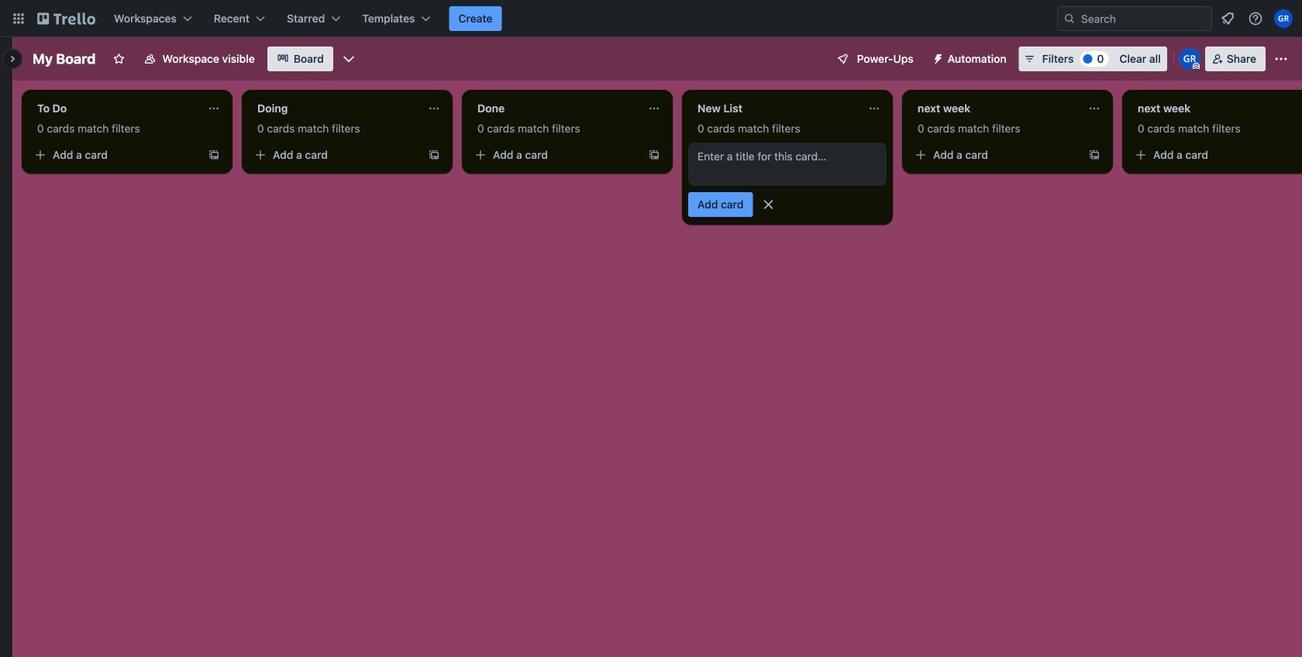 Task type: locate. For each thing, give the bounding box(es) containing it.
3 create from template… image from the left
[[648, 149, 660, 161]]

greg robinson (gregrobinson96) image
[[1179, 48, 1200, 70]]

star or unstar board image
[[113, 53, 125, 65]]

sm image
[[926, 47, 948, 68]]

open information menu image
[[1248, 11, 1263, 26]]

1 create from template… image from the left
[[208, 149, 220, 161]]

Board name text field
[[25, 47, 103, 71]]

None text field
[[468, 96, 642, 121], [688, 96, 862, 121], [908, 96, 1082, 121], [468, 96, 642, 121], [688, 96, 862, 121], [908, 96, 1082, 121]]

cancel image
[[761, 197, 776, 212]]

None text field
[[28, 96, 202, 121], [248, 96, 422, 121], [1129, 96, 1302, 121], [28, 96, 202, 121], [248, 96, 422, 121], [1129, 96, 1302, 121]]

create from template… image
[[208, 149, 220, 161], [428, 149, 440, 161], [648, 149, 660, 161], [1088, 149, 1101, 161]]



Task type: describe. For each thing, give the bounding box(es) containing it.
search image
[[1063, 12, 1076, 25]]

primary element
[[0, 0, 1302, 37]]

Search field
[[1076, 8, 1211, 29]]

0 notifications image
[[1218, 9, 1237, 28]]

4 create from template… image from the left
[[1088, 149, 1101, 161]]

greg robinson (gregrobinson96) image
[[1274, 9, 1293, 28]]

Enter a title for this card… text field
[[688, 143, 887, 186]]

back to home image
[[37, 6, 95, 31]]

customize views image
[[341, 51, 356, 67]]

2 create from template… image from the left
[[428, 149, 440, 161]]

show menu image
[[1273, 51, 1289, 67]]

this member is an admin of this board. image
[[1193, 63, 1200, 70]]



Task type: vqa. For each thing, say whether or not it's contained in the screenshot.
2nd Create from template… image from the left
yes



